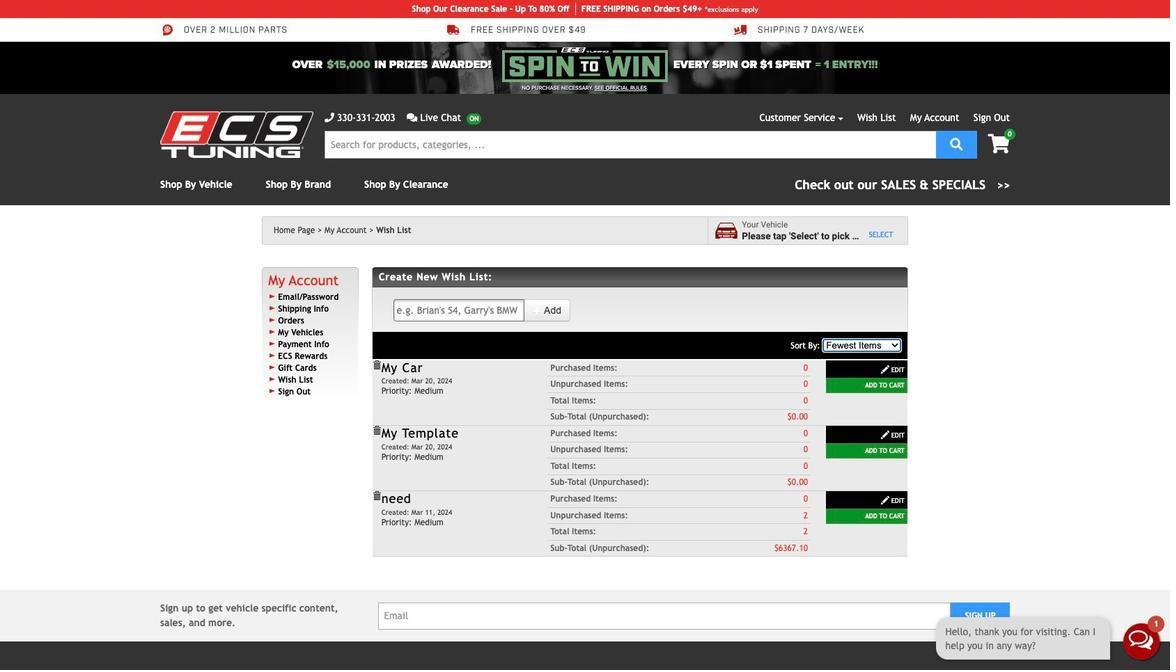 Task type: describe. For each thing, give the bounding box(es) containing it.
search image
[[950, 138, 963, 150]]

e.g. Brian's S4, Garry's BMW E92...etc text field
[[393, 300, 525, 322]]

delete image
[[372, 426, 382, 436]]



Task type: locate. For each thing, give the bounding box(es) containing it.
ecs tuning image
[[160, 111, 313, 158]]

Search text field
[[325, 131, 936, 159]]

ecs tuning 'spin to win' contest logo image
[[502, 47, 668, 82]]

phone image
[[325, 113, 334, 123]]

1 vertical spatial delete image
[[372, 492, 382, 502]]

0 vertical spatial delete image
[[372, 361, 382, 371]]

white image
[[532, 307, 542, 316], [880, 365, 890, 375], [880, 431, 890, 440], [880, 496, 890, 506]]

Email email field
[[378, 603, 951, 630]]

comments image
[[407, 113, 418, 123]]

2 delete image from the top
[[372, 492, 382, 502]]

shopping cart image
[[988, 134, 1010, 154]]

delete image
[[372, 361, 382, 371], [372, 492, 382, 502]]

delete image up delete image
[[372, 361, 382, 371]]

delete image down delete image
[[372, 492, 382, 502]]

1 delete image from the top
[[372, 361, 382, 371]]



Task type: vqa. For each thing, say whether or not it's contained in the screenshot.
the left 'comments' image
no



